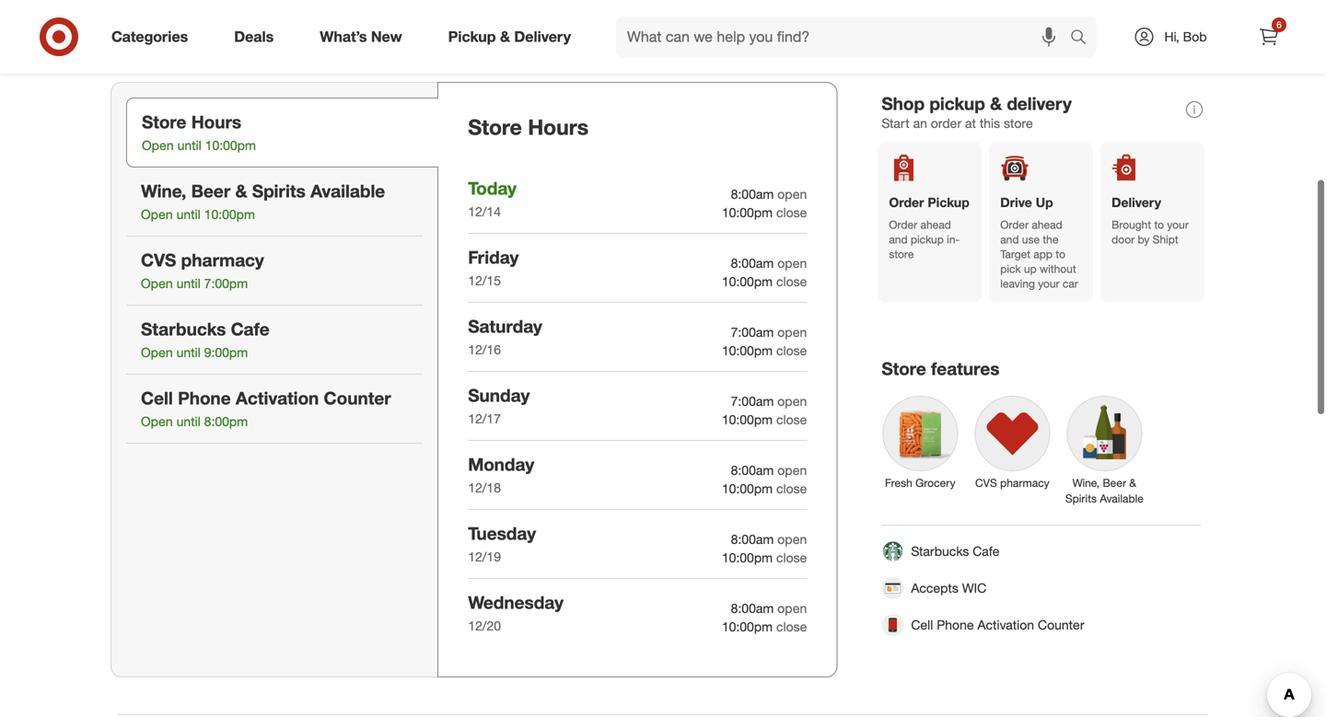 Task type: vqa. For each thing, say whether or not it's contained in the screenshot.


Task type: describe. For each thing, give the bounding box(es) containing it.
wednesday 12/20
[[468, 592, 564, 634]]

cell phone activation counter open until 8:00pm
[[141, 388, 391, 430]]

cell for cell phone activation counter
[[912, 617, 934, 634]]

categories
[[112, 28, 188, 46]]

7:00pm
[[204, 276, 248, 292]]

8:00am open 10:00pm close for friday
[[722, 255, 808, 290]]

features
[[932, 358, 1000, 380]]

cafe for starbucks cafe open until 9:00pm
[[231, 319, 270, 340]]

store features
[[882, 358, 1000, 380]]

counter for cell phone activation counter open until 8:00pm
[[324, 388, 391, 409]]

an
[[914, 115, 928, 131]]

hi, bob
[[1165, 29, 1208, 45]]

close for friday
[[777, 274, 808, 290]]

pharmacy for cvs pharmacy open until 7:00pm
[[181, 250, 264, 271]]

12/17
[[468, 411, 501, 427]]

what's new
[[320, 28, 402, 46]]

to inside delivery brought to your door by shipt
[[1155, 218, 1165, 232]]

monday 12/18
[[468, 454, 535, 496]]

10:00pm for friday
[[722, 274, 773, 290]]

the
[[1044, 233, 1059, 247]]

saturday
[[468, 316, 543, 337]]

open for store hours
[[142, 138, 174, 154]]

order for drive up
[[1001, 218, 1029, 232]]

store for store hours
[[468, 114, 522, 140]]

close for today
[[777, 205, 808, 221]]

0 vertical spatial delivery
[[515, 28, 571, 46]]

new
[[371, 28, 402, 46]]

available for wine, beer & spirits available open until 10:00pm
[[311, 181, 385, 202]]

friday
[[468, 247, 519, 268]]

until for starbucks
[[177, 345, 201, 361]]

deals link
[[219, 17, 297, 57]]

door
[[1112, 233, 1135, 247]]

starbucks for starbucks cafe open until 9:00pm
[[141, 319, 226, 340]]

cell phone activation counter
[[912, 617, 1085, 634]]

drive
[[1001, 195, 1033, 211]]

today 12/14
[[468, 178, 517, 220]]

10:00pm for wednesday
[[722, 619, 773, 635]]

starbucks cafe open until 9:00pm
[[141, 319, 270, 361]]

12/20
[[468, 618, 501, 634]]

9:00pm
[[204, 345, 248, 361]]

start
[[882, 115, 910, 131]]

open for sunday
[[778, 393, 808, 410]]

delivery inside delivery brought to your door by shipt
[[1112, 195, 1162, 211]]

12/18
[[468, 480, 501, 496]]

wine, beer & spirits available link
[[1059, 388, 1151, 511]]

deals
[[234, 28, 274, 46]]

10:00pm for monday
[[722, 481, 773, 497]]

10:00pm for today
[[722, 205, 773, 221]]

counter for cell phone activation counter
[[1039, 617, 1085, 634]]

store inside shop pickup & delivery start an order at this store
[[1004, 115, 1034, 131]]

order pickup order ahead and pickup in- store
[[890, 195, 970, 261]]

8:00am open 10:00pm close for today
[[722, 186, 808, 221]]

6 link
[[1250, 17, 1290, 57]]

wine, beer & spirits available
[[1066, 476, 1144, 506]]

store for store features
[[882, 358, 927, 380]]

shop pickup & delivery start an order at this store
[[882, 93, 1073, 131]]

beer for wine, beer & spirits available open until 10:00pm
[[191, 181, 231, 202]]

10:00pm for tuesday
[[722, 550, 773, 566]]

available for wine, beer & spirits available
[[1101, 492, 1144, 506]]

cvs for cvs pharmacy open until 7:00pm
[[141, 250, 176, 271]]

accepts
[[912, 581, 959, 597]]

spirits for wine, beer & spirits available open until 10:00pm
[[252, 181, 306, 202]]

hi,
[[1165, 29, 1180, 45]]

search button
[[1063, 17, 1107, 61]]

sunday 12/17
[[468, 385, 530, 427]]

sunday
[[468, 385, 530, 406]]

hours for store hours
[[528, 114, 589, 140]]

leaving
[[1001, 277, 1036, 291]]

in-
[[947, 233, 960, 247]]

open for monday
[[778, 463, 808, 479]]

wic
[[963, 581, 987, 597]]

8:00am for tuesday
[[731, 532, 774, 548]]

tuesday 12/19
[[468, 523, 536, 565]]

starbucks cafe
[[912, 544, 1000, 560]]

wine, beer & spirits available open until 10:00pm
[[141, 181, 385, 223]]

What can we help you find? suggestions appear below search field
[[617, 17, 1075, 57]]

10:00pm for saturday
[[722, 343, 773, 359]]

12/16
[[468, 342, 501, 358]]

fresh grocery
[[886, 476, 956, 490]]

open for cvs pharmacy
[[141, 276, 173, 292]]

8:00am for wednesday
[[731, 601, 774, 617]]

beer for wine, beer & spirits available
[[1103, 476, 1127, 490]]

open for starbucks cafe
[[141, 345, 173, 361]]

close for tuesday
[[777, 550, 808, 566]]

tuesday
[[468, 523, 536, 545]]

ahead for up
[[1032, 218, 1063, 232]]

drive up order ahead and use the target app to pick up without leaving your car
[[1001, 195, 1079, 291]]

activation for cell phone activation counter
[[978, 617, 1035, 634]]

8:00pm
[[204, 414, 248, 430]]

store hours open until 10:00pm
[[142, 112, 256, 154]]

10:00pm inside store hours open until 10:00pm
[[205, 138, 256, 154]]

to inside the drive up order ahead and use the target app to pick up without leaving your car
[[1056, 248, 1066, 261]]

close for wednesday
[[777, 619, 808, 635]]

order for order pickup
[[890, 218, 918, 232]]

close for saturday
[[777, 343, 808, 359]]

8:00am open 10:00pm close for tuesday
[[722, 532, 808, 566]]

cvs pharmacy open until 7:00pm
[[141, 250, 264, 292]]

open for saturday
[[778, 324, 808, 340]]

fresh grocery link
[[875, 388, 967, 495]]

12/15
[[468, 273, 501, 289]]

until inside cell phone activation counter open until 8:00pm
[[177, 414, 201, 430]]

7:00am open 10:00pm close for sunday
[[722, 393, 808, 428]]

search
[[1063, 30, 1107, 48]]

today
[[468, 178, 517, 199]]

open inside cell phone activation counter open until 8:00pm
[[141, 414, 173, 430]]

open inside the "wine, beer & spirits available open until 10:00pm"
[[141, 207, 173, 223]]

your inside delivery brought to your door by shipt
[[1168, 218, 1189, 232]]

wine, for wine, beer & spirits available
[[1073, 476, 1100, 490]]



Task type: locate. For each thing, give the bounding box(es) containing it.
store
[[1004, 115, 1034, 131], [890, 248, 915, 261]]

1 open from the top
[[778, 186, 808, 202]]

8:00am open 10:00pm close for wednesday
[[722, 601, 808, 635]]

1 vertical spatial your
[[1039, 277, 1060, 291]]

8:00am open 10:00pm close
[[722, 186, 808, 221], [722, 255, 808, 290], [722, 463, 808, 497], [722, 532, 808, 566], [722, 601, 808, 635]]

2 8:00am from the top
[[731, 255, 774, 271]]

ahead up in-
[[921, 218, 952, 232]]

pharmacy
[[181, 250, 264, 271], [1001, 476, 1050, 490]]

1 8:00am open 10:00pm close from the top
[[722, 186, 808, 221]]

0 horizontal spatial cell
[[141, 388, 173, 409]]

what's new link
[[304, 17, 425, 57]]

& for shop pickup & delivery start an order at this store
[[991, 93, 1003, 114]]

delivery up brought
[[1112, 195, 1162, 211]]

1 horizontal spatial starbucks
[[912, 544, 970, 560]]

10:00pm inside the "wine, beer & spirits available open until 10:00pm"
[[204, 207, 255, 223]]

10:00pm
[[205, 138, 256, 154], [722, 205, 773, 221], [204, 207, 255, 223], [722, 274, 773, 290], [722, 343, 773, 359], [722, 412, 773, 428], [722, 481, 773, 497], [722, 550, 773, 566], [722, 619, 773, 635]]

8:00am open 10:00pm close for monday
[[722, 463, 808, 497]]

7:00am for sunday
[[731, 393, 774, 410]]

phone for cell phone activation counter open until 8:00pm
[[178, 388, 231, 409]]

1 horizontal spatial phone
[[937, 617, 975, 634]]

3 8:00am from the top
[[731, 463, 774, 479]]

1 horizontal spatial cell
[[912, 617, 934, 634]]

8:00am for monday
[[731, 463, 774, 479]]

5 8:00am from the top
[[731, 601, 774, 617]]

0 horizontal spatial wine,
[[141, 181, 186, 202]]

0 vertical spatial phone
[[178, 388, 231, 409]]

0 vertical spatial starbucks
[[141, 319, 226, 340]]

7:00am open 10:00pm close for saturday
[[722, 324, 808, 359]]

cvs pharmacy
[[976, 476, 1050, 490]]

cvs inside cvs pharmacy link
[[976, 476, 998, 490]]

5 close from the top
[[777, 481, 808, 497]]

1 horizontal spatial store
[[468, 114, 522, 140]]

close for sunday
[[777, 412, 808, 428]]

pharmacy inside cvs pharmacy open until 7:00pm
[[181, 250, 264, 271]]

0 horizontal spatial available
[[311, 181, 385, 202]]

0 vertical spatial counter
[[324, 388, 391, 409]]

1 vertical spatial beer
[[1103, 476, 1127, 490]]

0 horizontal spatial to
[[1056, 248, 1066, 261]]

hours
[[191, 112, 242, 133], [528, 114, 589, 140]]

hours for store hours open until 10:00pm
[[191, 112, 242, 133]]

and for drive
[[1001, 233, 1020, 247]]

1 vertical spatial cvs
[[976, 476, 998, 490]]

brought
[[1112, 218, 1152, 232]]

1 vertical spatial store
[[890, 248, 915, 261]]

until inside store hours open until 10:00pm
[[177, 138, 202, 154]]

pickup right new
[[448, 28, 496, 46]]

spirits inside wine, beer & spirits available
[[1066, 492, 1098, 506]]

0 vertical spatial cell
[[141, 388, 173, 409]]

& inside the "wine, beer & spirits available open until 10:00pm"
[[235, 181, 247, 202]]

cell for cell phone activation counter open until 8:00pm
[[141, 388, 173, 409]]

order inside the drive up order ahead and use the target app to pick up without leaving your car
[[1001, 218, 1029, 232]]

0 vertical spatial cvs
[[141, 250, 176, 271]]

delivery up the store hours
[[515, 28, 571, 46]]

starbucks inside the starbucks cafe open until 9:00pm
[[141, 319, 226, 340]]

grocery
[[916, 476, 956, 490]]

car
[[1063, 277, 1079, 291]]

1 horizontal spatial and
[[1001, 233, 1020, 247]]

open for tuesday
[[778, 532, 808, 548]]

app
[[1034, 248, 1053, 261]]

wine, down store hours open until 10:00pm
[[141, 181, 186, 202]]

4 close from the top
[[777, 412, 808, 428]]

cafe inside the starbucks cafe open until 9:00pm
[[231, 319, 270, 340]]

available inside the "wine, beer & spirits available open until 10:00pm"
[[311, 181, 385, 202]]

1 vertical spatial wine,
[[1073, 476, 1100, 490]]

target
[[1001, 248, 1031, 261]]

phone up 8:00pm
[[178, 388, 231, 409]]

1 vertical spatial cafe
[[973, 544, 1000, 560]]

0 vertical spatial your
[[1168, 218, 1189, 232]]

close
[[777, 205, 808, 221], [777, 274, 808, 290], [777, 343, 808, 359], [777, 412, 808, 428], [777, 481, 808, 497], [777, 550, 808, 566], [777, 619, 808, 635]]

spirits
[[252, 181, 306, 202], [1066, 492, 1098, 506]]

and left in-
[[890, 233, 908, 247]]

activation for cell phone activation counter open until 8:00pm
[[236, 388, 319, 409]]

8:00am for friday
[[731, 255, 774, 271]]

6 close from the top
[[777, 550, 808, 566]]

pickup up order
[[930, 93, 986, 114]]

counter
[[324, 388, 391, 409], [1039, 617, 1085, 634]]

4 8:00am from the top
[[731, 532, 774, 548]]

1 horizontal spatial cafe
[[973, 544, 1000, 560]]

0 horizontal spatial store
[[890, 248, 915, 261]]

ahead for pickup
[[921, 218, 952, 232]]

1 horizontal spatial cvs
[[976, 476, 998, 490]]

1 horizontal spatial pickup
[[928, 195, 970, 211]]

fresh
[[886, 476, 913, 490]]

5 8:00am open 10:00pm close from the top
[[722, 601, 808, 635]]

open for wednesday
[[778, 601, 808, 617]]

close for monday
[[777, 481, 808, 497]]

pickup & delivery
[[448, 28, 571, 46]]

1 vertical spatial pickup
[[928, 195, 970, 211]]

0 horizontal spatial phone
[[178, 388, 231, 409]]

0 vertical spatial pickup
[[448, 28, 496, 46]]

1 7:00am from the top
[[731, 324, 774, 340]]

activation up 8:00pm
[[236, 388, 319, 409]]

use
[[1023, 233, 1040, 247]]

1 vertical spatial available
[[1101, 492, 1144, 506]]

0 horizontal spatial pharmacy
[[181, 250, 264, 271]]

store inside store hours open until 10:00pm
[[142, 112, 187, 133]]

1 horizontal spatial available
[[1101, 492, 1144, 506]]

delivery
[[1008, 93, 1073, 114]]

until
[[177, 138, 202, 154], [177, 207, 201, 223], [177, 276, 201, 292], [177, 345, 201, 361], [177, 414, 201, 430]]

0 horizontal spatial store
[[142, 112, 187, 133]]

by
[[1138, 233, 1150, 247]]

0 horizontal spatial cvs
[[141, 250, 176, 271]]

& for wine, beer & spirits available
[[1130, 476, 1137, 490]]

up
[[1025, 262, 1037, 276]]

5 open from the top
[[778, 463, 808, 479]]

your down without
[[1039, 277, 1060, 291]]

open for friday
[[778, 255, 808, 271]]

1 horizontal spatial delivery
[[1112, 195, 1162, 211]]

activation down wic
[[978, 617, 1035, 634]]

1 vertical spatial to
[[1056, 248, 1066, 261]]

pickup
[[930, 93, 986, 114], [911, 233, 944, 247]]

cafe up wic
[[973, 544, 1000, 560]]

to up without
[[1056, 248, 1066, 261]]

to up shipt
[[1155, 218, 1165, 232]]

1 and from the left
[[890, 233, 908, 247]]

and
[[890, 233, 908, 247], [1001, 233, 1020, 247]]

0 horizontal spatial delivery
[[515, 28, 571, 46]]

until for cvs
[[177, 276, 201, 292]]

wednesday
[[468, 592, 564, 614]]

shop
[[882, 93, 925, 114]]

1 horizontal spatial pharmacy
[[1001, 476, 1050, 490]]

store hours
[[468, 114, 589, 140]]

pickup inside shop pickup & delivery start an order at this store
[[930, 93, 986, 114]]

order
[[931, 115, 962, 131]]

open
[[778, 186, 808, 202], [778, 255, 808, 271], [778, 324, 808, 340], [778, 393, 808, 410], [778, 463, 808, 479], [778, 532, 808, 548], [778, 601, 808, 617]]

10:00pm for sunday
[[722, 412, 773, 428]]

wine, inside the "wine, beer & spirits available open until 10:00pm"
[[141, 181, 186, 202]]

without
[[1040, 262, 1077, 276]]

2 8:00am open 10:00pm close from the top
[[722, 255, 808, 290]]

1 vertical spatial counter
[[1039, 617, 1085, 634]]

open inside cvs pharmacy open until 7:00pm
[[141, 276, 173, 292]]

1 horizontal spatial beer
[[1103, 476, 1127, 490]]

pharmacy for cvs pharmacy
[[1001, 476, 1050, 490]]

cell
[[141, 388, 173, 409], [912, 617, 934, 634]]

ahead inside the drive up order ahead and use the target app to pick up without leaving your car
[[1032, 218, 1063, 232]]

pickup inside 'pickup & delivery' link
[[448, 28, 496, 46]]

0 horizontal spatial your
[[1039, 277, 1060, 291]]

cvs for cvs pharmacy
[[976, 476, 998, 490]]

& inside wine, beer & spirits available
[[1130, 476, 1137, 490]]

0 vertical spatial 7:00am
[[731, 324, 774, 340]]

bob
[[1184, 29, 1208, 45]]

what's
[[320, 28, 367, 46]]

starbucks up accepts
[[912, 544, 970, 560]]

beer inside wine, beer & spirits available
[[1103, 476, 1127, 490]]

2 7:00am open 10:00pm close from the top
[[722, 393, 808, 428]]

1 vertical spatial spirits
[[1066, 492, 1098, 506]]

phone inside cell phone activation counter open until 8:00pm
[[178, 388, 231, 409]]

0 horizontal spatial starbucks
[[141, 319, 226, 340]]

pharmacy left wine, beer & spirits available
[[1001, 476, 1050, 490]]

ahead
[[921, 218, 952, 232], [1032, 218, 1063, 232]]

wine, for wine, beer & spirits available open until 10:00pm
[[141, 181, 186, 202]]

phone down accepts wic on the right bottom of page
[[937, 617, 975, 634]]

12/19
[[468, 549, 501, 565]]

and inside 'order pickup order ahead and pickup in- store'
[[890, 233, 908, 247]]

this
[[980, 115, 1001, 131]]

7 open from the top
[[778, 601, 808, 617]]

pickup inside 'order pickup order ahead and pickup in- store'
[[911, 233, 944, 247]]

0 vertical spatial spirits
[[252, 181, 306, 202]]

pickup left in-
[[911, 233, 944, 247]]

1 close from the top
[[777, 205, 808, 221]]

1 vertical spatial pharmacy
[[1001, 476, 1050, 490]]

2 7:00am from the top
[[731, 393, 774, 410]]

1 vertical spatial 7:00am open 10:00pm close
[[722, 393, 808, 428]]

1 vertical spatial 7:00am
[[731, 393, 774, 410]]

2 close from the top
[[777, 274, 808, 290]]

until inside the "wine, beer & spirits available open until 10:00pm"
[[177, 207, 201, 223]]

beer inside the "wine, beer & spirits available open until 10:00pm"
[[191, 181, 231, 202]]

cell inside cell phone activation counter open until 8:00pm
[[141, 388, 173, 409]]

8:00am
[[731, 186, 774, 202], [731, 255, 774, 271], [731, 463, 774, 479], [731, 532, 774, 548], [731, 601, 774, 617]]

starbucks for starbucks cafe
[[912, 544, 970, 560]]

0 horizontal spatial activation
[[236, 388, 319, 409]]

spirits for wine, beer & spirits available
[[1066, 492, 1098, 506]]

0 horizontal spatial hours
[[191, 112, 242, 133]]

available inside wine, beer & spirits available
[[1101, 492, 1144, 506]]

pickup inside 'order pickup order ahead and pickup in- store'
[[928, 195, 970, 211]]

0 horizontal spatial spirits
[[252, 181, 306, 202]]

2 horizontal spatial store
[[882, 358, 927, 380]]

1 vertical spatial pickup
[[911, 233, 944, 247]]

6 open from the top
[[778, 532, 808, 548]]

1 vertical spatial starbucks
[[912, 544, 970, 560]]

starbucks up 9:00pm
[[141, 319, 226, 340]]

0 horizontal spatial pickup
[[448, 28, 496, 46]]

2 open from the top
[[778, 255, 808, 271]]

0 vertical spatial pharmacy
[[181, 250, 264, 271]]

7:00am open 10:00pm close
[[722, 324, 808, 359], [722, 393, 808, 428]]

& for wine, beer & spirits available open until 10:00pm
[[235, 181, 247, 202]]

0 vertical spatial activation
[[236, 388, 319, 409]]

1 vertical spatial delivery
[[1112, 195, 1162, 211]]

and for order
[[890, 233, 908, 247]]

0 horizontal spatial cafe
[[231, 319, 270, 340]]

wine,
[[141, 181, 186, 202], [1073, 476, 1100, 490]]

counter inside cell phone activation counter open until 8:00pm
[[324, 388, 391, 409]]

0 vertical spatial store
[[1004, 115, 1034, 131]]

1 horizontal spatial your
[[1168, 218, 1189, 232]]

0 vertical spatial pickup
[[930, 93, 986, 114]]

1 horizontal spatial spirits
[[1066, 492, 1098, 506]]

activation inside cell phone activation counter open until 8:00pm
[[236, 388, 319, 409]]

saturday 12/16
[[468, 316, 543, 358]]

& inside shop pickup & delivery start an order at this store
[[991, 93, 1003, 114]]

3 close from the top
[[777, 343, 808, 359]]

store capabilities with hours, vertical tabs tab list
[[111, 82, 439, 678]]

6
[[1277, 19, 1283, 30]]

cell down accepts
[[912, 617, 934, 634]]

0 vertical spatial wine,
[[141, 181, 186, 202]]

1 vertical spatial activation
[[978, 617, 1035, 634]]

phone for cell phone activation counter
[[937, 617, 975, 634]]

pickup up in-
[[928, 195, 970, 211]]

cvs
[[141, 250, 176, 271], [976, 476, 998, 490]]

cafe
[[231, 319, 270, 340], [973, 544, 1000, 560]]

at
[[966, 115, 977, 131]]

cell down the starbucks cafe open until 9:00pm at the left of page
[[141, 388, 173, 409]]

starbucks
[[141, 319, 226, 340], [912, 544, 970, 560]]

1 horizontal spatial wine,
[[1073, 476, 1100, 490]]

open inside store hours open until 10:00pm
[[142, 138, 174, 154]]

delivery
[[515, 28, 571, 46], [1112, 195, 1162, 211]]

until for store
[[177, 138, 202, 154]]

your
[[1168, 218, 1189, 232], [1039, 277, 1060, 291]]

wine, inside wine, beer & spirits available
[[1073, 476, 1100, 490]]

your inside the drive up order ahead and use the target app to pick up without leaving your car
[[1039, 277, 1060, 291]]

store for store hours open until 10:00pm
[[142, 112, 187, 133]]

0 horizontal spatial and
[[890, 233, 908, 247]]

0 vertical spatial beer
[[191, 181, 231, 202]]

0 vertical spatial cafe
[[231, 319, 270, 340]]

2 and from the left
[[1001, 233, 1020, 247]]

until inside the starbucks cafe open until 9:00pm
[[177, 345, 201, 361]]

accepts wic
[[912, 581, 987, 597]]

1 8:00am from the top
[[731, 186, 774, 202]]

1 horizontal spatial store
[[1004, 115, 1034, 131]]

up
[[1036, 195, 1054, 211]]

categories link
[[96, 17, 211, 57]]

ahead up the
[[1032, 218, 1063, 232]]

store left features
[[882, 358, 927, 380]]

3 open from the top
[[778, 324, 808, 340]]

4 open from the top
[[778, 393, 808, 410]]

monday
[[468, 454, 535, 475]]

wine, right cvs pharmacy
[[1073, 476, 1100, 490]]

pickup
[[448, 28, 496, 46], [928, 195, 970, 211]]

order
[[890, 195, 925, 211], [890, 218, 918, 232], [1001, 218, 1029, 232]]

1 horizontal spatial to
[[1155, 218, 1165, 232]]

and inside the drive up order ahead and use the target app to pick up without leaving your car
[[1001, 233, 1020, 247]]

store up today
[[468, 114, 522, 140]]

cafe up 9:00pm
[[231, 319, 270, 340]]

4 8:00am open 10:00pm close from the top
[[722, 532, 808, 566]]

1 horizontal spatial hours
[[528, 114, 589, 140]]

available
[[311, 181, 385, 202], [1101, 492, 1144, 506]]

store inside 'order pickup order ahead and pickup in- store'
[[890, 248, 915, 261]]

and up target
[[1001, 233, 1020, 247]]

open inside the starbucks cafe open until 9:00pm
[[141, 345, 173, 361]]

delivery brought to your door by shipt
[[1112, 195, 1189, 247]]

0 horizontal spatial beer
[[191, 181, 231, 202]]

8:00am for today
[[731, 186, 774, 202]]

cvs inside cvs pharmacy open until 7:00pm
[[141, 250, 176, 271]]

1 ahead from the left
[[921, 218, 952, 232]]

0 vertical spatial available
[[311, 181, 385, 202]]

cvs pharmacy link
[[967, 388, 1059, 495]]

open
[[142, 138, 174, 154], [141, 207, 173, 223], [141, 276, 173, 292], [141, 345, 173, 361], [141, 414, 173, 430]]

your up shipt
[[1168, 218, 1189, 232]]

12/14
[[468, 204, 501, 220]]

0 vertical spatial to
[[1155, 218, 1165, 232]]

friday 12/15
[[468, 247, 519, 289]]

activation
[[236, 388, 319, 409], [978, 617, 1035, 634]]

pickup & delivery link
[[433, 17, 594, 57]]

spirits inside the "wine, beer & spirits available open until 10:00pm"
[[252, 181, 306, 202]]

hours inside store hours open until 10:00pm
[[191, 112, 242, 133]]

ahead inside 'order pickup order ahead and pickup in- store'
[[921, 218, 952, 232]]

3 8:00am open 10:00pm close from the top
[[722, 463, 808, 497]]

1 horizontal spatial activation
[[978, 617, 1035, 634]]

0 horizontal spatial ahead
[[921, 218, 952, 232]]

0 vertical spatial 7:00am open 10:00pm close
[[722, 324, 808, 359]]

1 7:00am open 10:00pm close from the top
[[722, 324, 808, 359]]

open for today
[[778, 186, 808, 202]]

1 horizontal spatial ahead
[[1032, 218, 1063, 232]]

shipt
[[1153, 233, 1179, 247]]

7:00am for saturday
[[731, 324, 774, 340]]

1 vertical spatial phone
[[937, 617, 975, 634]]

1 vertical spatial cell
[[912, 617, 934, 634]]

until inside cvs pharmacy open until 7:00pm
[[177, 276, 201, 292]]

pick
[[1001, 262, 1022, 276]]

pharmacy up 7:00pm
[[181, 250, 264, 271]]

2 ahead from the left
[[1032, 218, 1063, 232]]

7 close from the top
[[777, 619, 808, 635]]

1 horizontal spatial counter
[[1039, 617, 1085, 634]]

&
[[500, 28, 510, 46], [991, 93, 1003, 114], [235, 181, 247, 202], [1130, 476, 1137, 490]]

store down categories link
[[142, 112, 187, 133]]

0 horizontal spatial counter
[[324, 388, 391, 409]]

cafe for starbucks cafe
[[973, 544, 1000, 560]]



